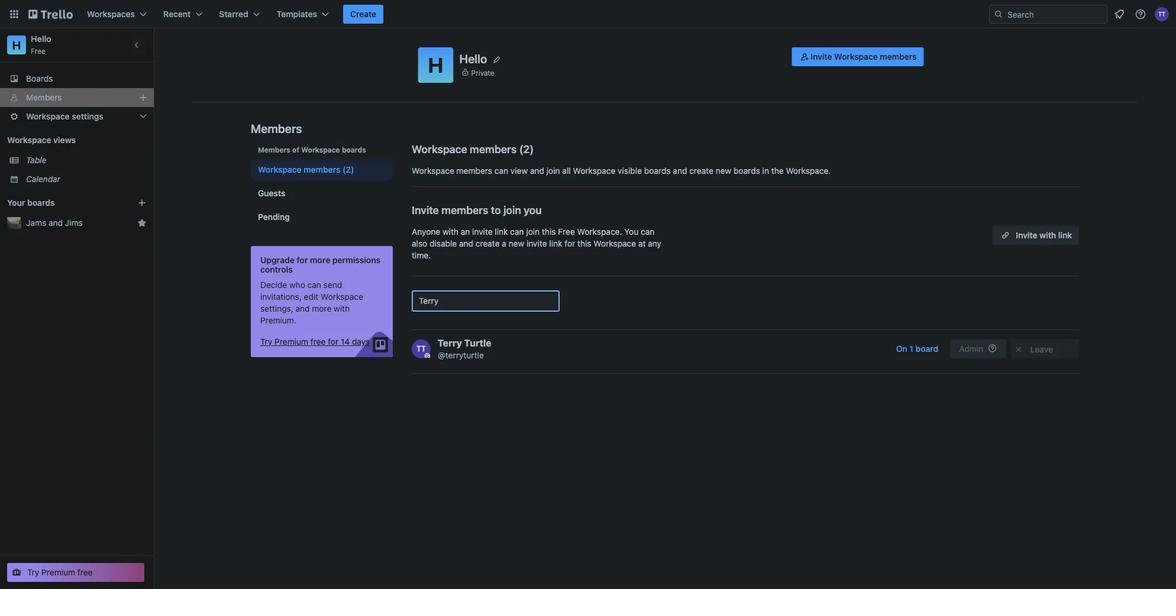 Task type: vqa. For each thing, say whether or not it's contained in the screenshot.
Workspace.
yes



Task type: locate. For each thing, give the bounding box(es) containing it.
1 vertical spatial try
[[27, 568, 39, 577]]

and left jims
[[48, 218, 63, 228]]

1 vertical spatial h
[[428, 53, 443, 77]]

link
[[495, 227, 508, 237], [1058, 230, 1072, 240], [549, 239, 562, 248]]

1 horizontal spatial h
[[428, 53, 443, 77]]

try for try premium free for 14 days
[[260, 337, 272, 347]]

can down you
[[510, 227, 524, 237]]

members down boards
[[26, 93, 62, 102]]

0 vertical spatial workspace members
[[412, 143, 517, 155]]

2 horizontal spatial with
[[1040, 230, 1056, 240]]

leave
[[1030, 345, 1053, 354]]

and inside upgrade for more permissions controls decide who can send invitations, edit workspace settings, and more with premium.
[[296, 304, 310, 314]]

with inside anyone with an invite link can join this free workspace. you can also disable and create a new invite link for this workspace at any time.
[[443, 227, 458, 237]]

1 vertical spatial invite
[[412, 204, 439, 216]]

free
[[311, 337, 326, 347], [77, 568, 93, 577]]

2 vertical spatial for
[[328, 337, 339, 347]]

1 horizontal spatial try
[[260, 337, 272, 347]]

leave link
[[1011, 340, 1079, 359]]

Search field
[[1003, 5, 1107, 23]]

workspace members
[[412, 143, 517, 155], [258, 165, 340, 175]]

0 horizontal spatial premium
[[42, 568, 75, 577]]

new
[[716, 166, 731, 176], [509, 239, 524, 248]]

0 horizontal spatial this
[[542, 227, 556, 237]]

0 horizontal spatial create
[[476, 239, 500, 248]]

1 horizontal spatial new
[[716, 166, 731, 176]]

h for 'h' button
[[428, 53, 443, 77]]

0 vertical spatial this
[[542, 227, 556, 237]]

1 vertical spatial more
[[312, 304, 332, 314]]

1 horizontal spatial premium
[[275, 337, 308, 347]]

h left private
[[428, 53, 443, 77]]

0 horizontal spatial invite
[[412, 204, 439, 216]]

2 horizontal spatial invite
[[1016, 230, 1037, 240]]

boards
[[342, 146, 366, 154], [644, 166, 671, 176], [734, 166, 760, 176], [27, 198, 55, 208]]

try inside button
[[27, 568, 39, 577]]

link inside "button"
[[1058, 230, 1072, 240]]

and
[[530, 166, 544, 176], [673, 166, 687, 176], [48, 218, 63, 228], [459, 239, 473, 248], [296, 304, 310, 314]]

search image
[[994, 9, 1003, 19]]

jams
[[26, 218, 46, 228]]

starred
[[219, 9, 248, 19]]

0 horizontal spatial workspace.
[[577, 227, 622, 237]]

0 vertical spatial create
[[689, 166, 713, 176]]

can inside upgrade for more permissions controls decide who can send invitations, edit workspace settings, and more with premium.
[[307, 280, 321, 290]]

invite
[[811, 52, 832, 62], [412, 204, 439, 216], [1016, 230, 1037, 240]]

with inside "button"
[[1040, 230, 1056, 240]]

0 vertical spatial premium
[[275, 337, 308, 347]]

0 vertical spatial h
[[12, 38, 21, 52]]

0 vertical spatial hello
[[31, 34, 51, 44]]

who
[[289, 280, 305, 290]]

premium inside try premium free for 14 days button
[[275, 337, 308, 347]]

premium for try premium free for 14 days
[[275, 337, 308, 347]]

turtle
[[464, 338, 491, 349]]

private
[[471, 68, 494, 77]]

templates button
[[270, 5, 336, 24]]

members up of
[[251, 121, 302, 135]]

2 vertical spatial invite
[[1016, 230, 1037, 240]]

boards
[[26, 74, 53, 83]]

try inside button
[[260, 337, 272, 347]]

1 vertical spatial create
[[476, 239, 500, 248]]

0 horizontal spatial free
[[77, 568, 93, 577]]

free
[[31, 47, 46, 55], [558, 227, 575, 237]]

boards up (2)
[[342, 146, 366, 154]]

create
[[689, 166, 713, 176], [476, 239, 500, 248]]

jims
[[65, 218, 83, 228]]

recent
[[163, 9, 191, 19]]

0 horizontal spatial try
[[27, 568, 39, 577]]

hello up private
[[459, 52, 487, 66]]

free inside button
[[77, 568, 93, 577]]

table
[[26, 155, 46, 165]]

1 horizontal spatial for
[[328, 337, 339, 347]]

1 vertical spatial free
[[77, 568, 93, 577]]

0 vertical spatial free
[[31, 47, 46, 55]]

for inside upgrade for more permissions controls decide who can send invitations, edit workspace settings, and more with premium.
[[297, 255, 308, 265]]

1 horizontal spatial invite
[[811, 52, 832, 62]]

2 horizontal spatial for
[[565, 239, 575, 248]]

with
[[443, 227, 458, 237], [1040, 230, 1056, 240], [334, 304, 350, 314]]

edit
[[304, 292, 318, 302]]

starred button
[[212, 5, 267, 24]]

workspace members down of
[[258, 165, 340, 175]]

visible
[[618, 166, 642, 176]]

0 horizontal spatial new
[[509, 239, 524, 248]]

days
[[352, 337, 370, 347]]

open information menu image
[[1135, 8, 1147, 20]]

0 vertical spatial more
[[310, 255, 330, 265]]

1 vertical spatial hello
[[459, 52, 487, 66]]

more down edit
[[312, 304, 332, 314]]

and inside 'link'
[[48, 218, 63, 228]]

invite right an
[[472, 227, 493, 237]]

and inside anyone with an invite link can join this free workspace. you can also disable and create a new invite link for this workspace at any time.
[[459, 239, 473, 248]]

board
[[916, 344, 938, 354]]

workspace navigation collapse icon image
[[129, 37, 146, 53]]

hello free
[[31, 34, 51, 55]]

sm image
[[799, 51, 811, 63]]

more up send
[[310, 255, 330, 265]]

premium inside "try premium free" button
[[42, 568, 75, 577]]

0 vertical spatial join
[[547, 166, 560, 176]]

table link
[[26, 154, 147, 166]]

h inside 'h' button
[[428, 53, 443, 77]]

invitations,
[[260, 292, 302, 302]]

0 vertical spatial try
[[260, 337, 272, 347]]

create inside anyone with an invite link can join this free workspace. you can also disable and create a new invite link for this workspace at any time.
[[476, 239, 500, 248]]

workspace.
[[786, 166, 831, 176], [577, 227, 622, 237]]

1 horizontal spatial link
[[549, 239, 562, 248]]

14
[[341, 337, 350, 347]]

members left of
[[258, 146, 290, 154]]

invite inside button
[[811, 52, 832, 62]]

create
[[350, 9, 376, 19]]

workspace
[[834, 52, 878, 62], [26, 112, 70, 121], [7, 135, 51, 145], [412, 143, 467, 155], [301, 146, 340, 154], [258, 165, 302, 175], [412, 166, 454, 176], [573, 166, 616, 176], [594, 239, 636, 248], [321, 292, 363, 302]]

1 vertical spatial for
[[297, 255, 308, 265]]

also
[[412, 239, 427, 248]]

0 horizontal spatial free
[[31, 47, 46, 55]]

2 horizontal spatial link
[[1058, 230, 1072, 240]]

workspace members left (
[[412, 143, 517, 155]]

members
[[880, 52, 917, 62], [470, 143, 517, 155], [304, 165, 340, 175], [457, 166, 492, 176], [441, 204, 488, 216]]

)
[[530, 143, 534, 155]]

try premium free for 14 days button
[[260, 336, 370, 348]]

2 vertical spatial join
[[526, 227, 540, 237]]

1 horizontal spatial with
[[443, 227, 458, 237]]

1 vertical spatial invite
[[527, 239, 547, 248]]

join left all
[[547, 166, 560, 176]]

boards inside "your boards with 1 items" element
[[27, 198, 55, 208]]

workspace inside upgrade for more permissions controls decide who can send invitations, edit workspace settings, and more with premium.
[[321, 292, 363, 302]]

1 horizontal spatial free
[[558, 227, 575, 237]]

0 horizontal spatial h
[[12, 38, 21, 52]]

hello right the h link
[[31, 34, 51, 44]]

0 vertical spatial invite
[[472, 227, 493, 237]]

this
[[542, 227, 556, 237], [577, 239, 591, 248]]

0 horizontal spatial link
[[495, 227, 508, 237]]

1 vertical spatial members
[[251, 121, 302, 135]]

workspace inside anyone with an invite link can join this free workspace. you can also disable and create a new invite link for this workspace at any time.
[[594, 239, 636, 248]]

pending link
[[251, 206, 393, 228]]

(2)
[[343, 165, 354, 175]]

hello link
[[31, 34, 51, 44]]

workspace. right the
[[786, 166, 831, 176]]

0 vertical spatial invite
[[811, 52, 832, 62]]

1 horizontal spatial this
[[577, 239, 591, 248]]

1 horizontal spatial free
[[311, 337, 326, 347]]

boards link
[[0, 69, 154, 88]]

new left in on the right of page
[[716, 166, 731, 176]]

all
[[562, 166, 571, 176]]

invite for invite with link
[[1016, 230, 1037, 240]]

members
[[26, 93, 62, 102], [251, 121, 302, 135], [258, 146, 290, 154]]

can up edit
[[307, 280, 321, 290]]

hello
[[31, 34, 51, 44], [459, 52, 487, 66]]

1 horizontal spatial hello
[[459, 52, 487, 66]]

workspace inside popup button
[[26, 112, 70, 121]]

1 horizontal spatial invite
[[527, 239, 547, 248]]

0 horizontal spatial workspace members
[[258, 165, 340, 175]]

can
[[495, 166, 508, 176], [510, 227, 524, 237], [641, 227, 655, 237], [307, 280, 321, 290]]

premium for try premium free
[[42, 568, 75, 577]]

switch to… image
[[8, 8, 20, 20]]

1 vertical spatial workspace members
[[258, 165, 340, 175]]

1 horizontal spatial create
[[689, 166, 713, 176]]

0 horizontal spatial hello
[[31, 34, 51, 44]]

and down an
[[459, 239, 473, 248]]

1 vertical spatial free
[[558, 227, 575, 237]]

on 1 board link
[[889, 340, 945, 359]]

any
[[648, 239, 661, 248]]

0 vertical spatial for
[[565, 239, 575, 248]]

the
[[771, 166, 784, 176]]

1 vertical spatial premium
[[42, 568, 75, 577]]

an
[[461, 227, 470, 237]]

calendar link
[[26, 173, 147, 185]]

1 vertical spatial join
[[504, 204, 521, 216]]

0 horizontal spatial with
[[334, 304, 350, 314]]

guests
[[258, 188, 285, 198]]

1 horizontal spatial join
[[526, 227, 540, 237]]

workspace. left you
[[577, 227, 622, 237]]

view
[[511, 166, 528, 176]]

2 horizontal spatial join
[[547, 166, 560, 176]]

h
[[12, 38, 21, 52], [428, 53, 443, 77]]

free inside button
[[311, 337, 326, 347]]

workspace inside button
[[834, 52, 878, 62]]

and down edit
[[296, 304, 310, 314]]

invite right a
[[527, 239, 547, 248]]

hello for hello free
[[31, 34, 51, 44]]

0 vertical spatial free
[[311, 337, 326, 347]]

invite
[[472, 227, 493, 237], [527, 239, 547, 248]]

new right a
[[509, 239, 524, 248]]

invite with link button
[[992, 226, 1079, 245]]

0 horizontal spatial for
[[297, 255, 308, 265]]

Filter by name text field
[[412, 290, 560, 312]]

0 vertical spatial members
[[26, 93, 62, 102]]

invite inside "button"
[[1016, 230, 1037, 240]]

can up 'at'
[[641, 227, 655, 237]]

can left view
[[495, 166, 508, 176]]

0 vertical spatial new
[[716, 166, 731, 176]]

join right to
[[504, 204, 521, 216]]

0 vertical spatial workspace.
[[786, 166, 831, 176]]

1 vertical spatial new
[[509, 239, 524, 248]]

join down you
[[526, 227, 540, 237]]

1 vertical spatial workspace.
[[577, 227, 622, 237]]

1 horizontal spatial workspace members
[[412, 143, 517, 155]]

upgrade for more permissions controls decide who can send invitations, edit workspace settings, and more with premium.
[[260, 255, 380, 325]]

h left hello free
[[12, 38, 21, 52]]

boards up jams
[[27, 198, 55, 208]]

invite with link
[[1016, 230, 1072, 240]]

views
[[53, 135, 76, 145]]

1 vertical spatial this
[[577, 239, 591, 248]]



Task type: describe. For each thing, give the bounding box(es) containing it.
settings
[[72, 112, 103, 121]]

primary element
[[0, 0, 1176, 28]]

1
[[910, 344, 913, 354]]

invite for invite workspace members
[[811, 52, 832, 62]]

h for the h link
[[12, 38, 21, 52]]

in
[[762, 166, 769, 176]]

workspace settings button
[[0, 107, 154, 126]]

@terryturtle
[[438, 351, 484, 360]]

workspace members can view and join all workspace visible boards and create new boards in the workspace.
[[412, 166, 831, 176]]

your boards
[[7, 198, 55, 208]]

your boards with 1 items element
[[7, 196, 120, 210]]

disable
[[430, 239, 457, 248]]

settings,
[[260, 304, 293, 314]]

to
[[491, 204, 501, 216]]

time.
[[412, 251, 431, 260]]

free for try premium free for 14 days
[[311, 337, 326, 347]]

with for anyone
[[443, 227, 458, 237]]

send
[[323, 280, 342, 290]]

jams and jims link
[[26, 217, 133, 229]]

recent button
[[156, 5, 210, 24]]

0 horizontal spatial join
[[504, 204, 521, 216]]

invite workspace members
[[811, 52, 917, 62]]

boards left in on the right of page
[[734, 166, 760, 176]]

on
[[896, 344, 907, 354]]

create button
[[343, 5, 383, 24]]

invite for invite members to join you
[[412, 204, 439, 216]]

and right view
[[530, 166, 544, 176]]

terry turtle (terryturtle) image
[[1155, 7, 1169, 21]]

new inside anyone with an invite link can join this free workspace. you can also disable and create a new invite link for this workspace at any time.
[[509, 239, 524, 248]]

invite workspace members button
[[792, 47, 924, 66]]

with inside upgrade for more permissions controls decide who can send invitations, edit workspace settings, and more with premium.
[[334, 304, 350, 314]]

terry
[[438, 338, 462, 349]]

decide
[[260, 280, 287, 290]]

anyone
[[412, 227, 440, 237]]

boards right visible at the top
[[644, 166, 671, 176]]

this member is an admin of this workspace. image
[[425, 353, 430, 359]]

free inside hello free
[[31, 47, 46, 55]]

1 horizontal spatial workspace.
[[786, 166, 831, 176]]

templates
[[277, 9, 317, 19]]

members of workspace boards
[[258, 146, 366, 154]]

terry turtle @terryturtle
[[438, 338, 491, 360]]

starred icon image
[[137, 218, 147, 228]]

invite members to join you
[[412, 204, 542, 216]]

2 vertical spatial members
[[258, 146, 290, 154]]

on 1 board
[[896, 344, 938, 354]]

back to home image
[[28, 5, 73, 24]]

( 2 )
[[519, 143, 534, 155]]

you
[[524, 204, 542, 216]]

calendar
[[26, 174, 60, 184]]

a
[[502, 239, 506, 248]]

hello for hello
[[459, 52, 487, 66]]

try premium free
[[27, 568, 93, 577]]

workspace. inside anyone with an invite link can join this free workspace. you can also disable and create a new invite link for this workspace at any time.
[[577, 227, 622, 237]]

permissions
[[332, 255, 380, 265]]

h link
[[7, 35, 26, 54]]

members inside button
[[880, 52, 917, 62]]

premium.
[[260, 316, 296, 325]]

for inside anyone with an invite link can join this free workspace. you can also disable and create a new invite link for this workspace at any time.
[[565, 239, 575, 248]]

2
[[523, 143, 530, 155]]

0 notifications image
[[1112, 7, 1126, 21]]

join inside anyone with an invite link can join this free workspace. you can also disable and create a new invite link for this workspace at any time.
[[526, 227, 540, 237]]

workspaces button
[[80, 5, 154, 24]]

of
[[292, 146, 299, 154]]

for inside button
[[328, 337, 339, 347]]

add board image
[[137, 198, 147, 208]]

free inside anyone with an invite link can join this free workspace. you can also disable and create a new invite link for this workspace at any time.
[[558, 227, 575, 237]]

sm image
[[1013, 344, 1025, 356]]

h button
[[418, 47, 453, 83]]

try premium free button
[[7, 563, 144, 582]]

jams and jims
[[26, 218, 83, 228]]

controls
[[260, 265, 293, 275]]

and right visible at the top
[[673, 166, 687, 176]]

free for try premium free
[[77, 568, 93, 577]]

anyone with an invite link can join this free workspace. you can also disable and create a new invite link for this workspace at any time.
[[412, 227, 661, 260]]

pending
[[258, 212, 290, 222]]

admin
[[959, 344, 983, 354]]

0 horizontal spatial invite
[[472, 227, 493, 237]]

try for try premium free
[[27, 568, 39, 577]]

at
[[638, 239, 646, 248]]

workspaces
[[87, 9, 135, 19]]

workspace views
[[7, 135, 76, 145]]

upgrade
[[260, 255, 295, 265]]

try premium free for 14 days
[[260, 337, 370, 347]]

workspace settings
[[26, 112, 103, 121]]

you
[[624, 227, 639, 237]]

admin button
[[950, 340, 1006, 359]]

(
[[519, 143, 523, 155]]

guests link
[[251, 183, 393, 204]]

your
[[7, 198, 25, 208]]

with for invite
[[1040, 230, 1056, 240]]

members link
[[0, 88, 154, 107]]



